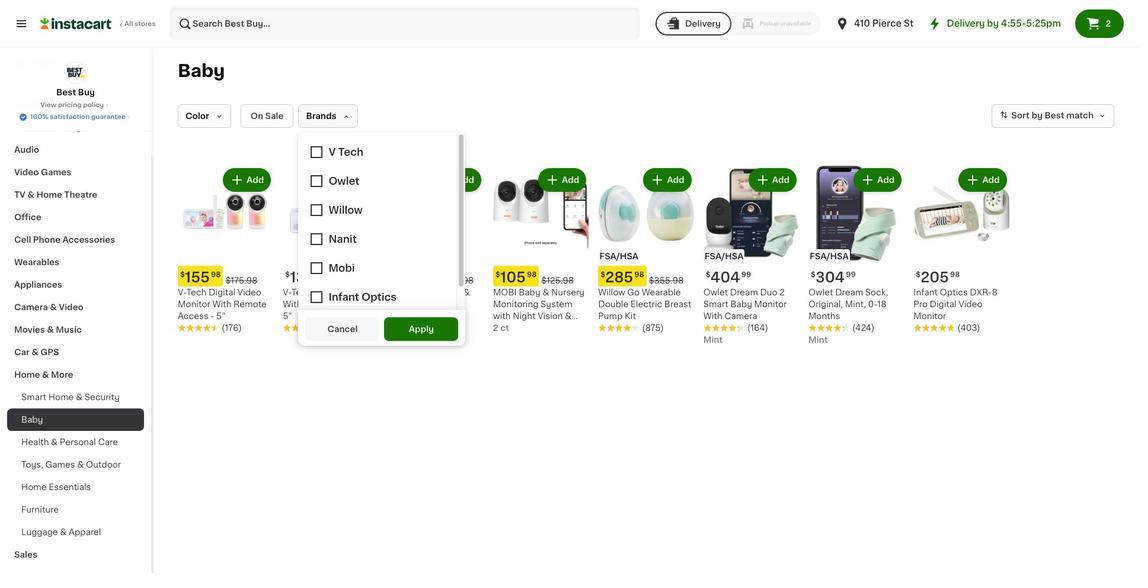 Task type: locate. For each thing, give the bounding box(es) containing it.
car
[[14, 349, 29, 357]]

add for v-tech digital monitor with remote access - 5"
[[352, 176, 369, 184]]

buy up "tablets"
[[78, 88, 95, 97]]

video down $175.98
[[238, 289, 261, 297]]

$ for 135
[[285, 272, 290, 279]]

movies
[[14, 326, 45, 334]]

105
[[500, 271, 526, 285]]

0 horizontal spatial fsa/hsa
[[600, 253, 639, 261]]

0 vertical spatial by
[[987, 19, 999, 28]]

mint down owlet dream duo 2 smart baby monitor with camera
[[704, 336, 723, 345]]

movies & music
[[14, 326, 82, 334]]

3 product group from the left
[[388, 166, 484, 323]]

- inside v-tech digital monitor with remote access - 5"
[[372, 301, 376, 309]]

3 fsa/hsa from the left
[[705, 253, 744, 261]]

1 98 from the left
[[211, 272, 221, 279]]

2 vertical spatial -
[[509, 348, 513, 357]]

$ inside $ 135 98
[[285, 272, 290, 279]]

2 inside owlet dream duo 2 smart baby monitor with camera
[[780, 289, 785, 297]]

7 product group from the left
[[809, 166, 904, 346]]

2 v- from the left
[[283, 289, 292, 297]]

8 product group from the left
[[914, 166, 1010, 335]]

buy left it on the top of the page
[[33, 35, 50, 43]]

fsa/hsa
[[600, 253, 639, 261], [810, 253, 849, 261], [705, 253, 744, 261]]

1 v- from the left
[[178, 289, 186, 297]]

1 horizontal spatial tech
[[292, 289, 312, 297]]

smart
[[704, 301, 729, 309], [21, 394, 46, 402]]

5" inside v-tech digital monitor with remote access - 5"
[[283, 313, 292, 321]]

1 horizontal spatial mint
[[809, 336, 828, 345]]

7 $ from the left
[[706, 272, 711, 279]]

99 right 404
[[742, 272, 751, 279]]

fsa/hsa up 304
[[810, 253, 849, 261]]

health
[[21, 439, 49, 447]]

1 horizontal spatial smart
[[704, 301, 729, 309]]

$ up the 'v-tech digital video monitor with remote access - 5"'
[[180, 272, 185, 279]]

with up (176)
[[212, 301, 232, 309]]

2 vertical spatial pro
[[493, 348, 507, 357]]

98 inside $ 285 98
[[635, 272, 644, 279]]

$ inside $ 155 98
[[180, 272, 185, 279]]

98 up go
[[635, 272, 644, 279]]

2 product group from the left
[[283, 166, 379, 335]]

v- down 155
[[178, 289, 186, 297]]

$ inside $ 205 98
[[916, 272, 921, 279]]

with down 404
[[704, 313, 723, 321]]

2 mint from the left
[[704, 336, 723, 345]]

2 horizontal spatial digital
[[930, 301, 957, 309]]

cables
[[14, 123, 44, 132]]

& inside "link"
[[76, 394, 83, 402]]

99 right 304
[[846, 272, 856, 279]]

0 horizontal spatial by
[[987, 19, 999, 28]]

home down more
[[48, 394, 74, 402]]

6 product group from the left
[[704, 166, 799, 346]]

baby up color dropdown button on the left of the page
[[178, 62, 225, 79]]

1 horizontal spatial -
[[372, 301, 376, 309]]

fsa/hsa for 404
[[705, 253, 744, 261]]

2 horizontal spatial with
[[704, 313, 723, 321]]

0 vertical spatial games
[[41, 168, 71, 177]]

access inside the 'v-tech digital video monitor with remote access - 5"'
[[178, 313, 209, 321]]

camera up movies
[[14, 304, 48, 312]]

with
[[212, 301, 232, 309], [283, 301, 302, 309], [704, 313, 723, 321]]

sales
[[14, 551, 37, 560]]

1 horizontal spatial best
[[1045, 112, 1065, 120]]

add button for 135
[[329, 170, 375, 191]]

on
[[251, 112, 263, 120]]

4 add button from the left
[[540, 170, 585, 191]]

smart home & security link
[[7, 387, 144, 409]]

$ 135 98
[[285, 271, 326, 285]]

remote
[[234, 301, 267, 309], [304, 301, 337, 309]]

mint down months
[[809, 336, 828, 345]]

monitor up cancel
[[343, 289, 375, 297]]

- left wall
[[372, 301, 376, 309]]

care
[[98, 439, 118, 447]]

1 owlet from the left
[[809, 289, 833, 297]]

1 vertical spatial games
[[45, 461, 75, 470]]

$ inside $ 404 99
[[706, 272, 711, 279]]

audio link
[[7, 139, 144, 161]]

again
[[60, 35, 83, 43]]

fsa/hsa up 404
[[705, 253, 744, 261]]

1 product group from the left
[[178, 166, 274, 335]]

0 horizontal spatial owlet
[[704, 289, 728, 297]]

0 horizontal spatial dream
[[730, 289, 758, 297]]

camera inside owlet dream duo 2 smart baby monitor with camera
[[725, 313, 757, 321]]

chargers
[[55, 123, 95, 132]]

tv
[[14, 191, 25, 199]]

★★★★★
[[388, 313, 430, 321], [388, 313, 430, 321], [178, 324, 219, 333], [178, 324, 219, 333], [283, 324, 325, 333], [283, 324, 325, 333], [598, 324, 640, 333], [598, 324, 640, 333], [809, 324, 850, 333], [809, 324, 850, 333], [914, 324, 955, 333], [914, 324, 955, 333], [704, 325, 745, 333], [704, 325, 745, 333]]

2 add from the left
[[352, 176, 369, 184]]

0 horizontal spatial best
[[56, 88, 76, 97]]

humidity
[[493, 336, 532, 345]]

all stores
[[125, 21, 156, 27]]

monitor down infant
[[914, 313, 946, 321]]

luggage & apparel link
[[7, 522, 144, 544]]

4 add from the left
[[562, 176, 579, 184]]

2 98 from the left
[[316, 272, 326, 279]]

smart home & security
[[21, 394, 120, 402]]

games up tv & home theatre
[[41, 168, 71, 177]]

0 horizontal spatial 2
[[493, 325, 499, 333]]

0 vertical spatial pro
[[413, 289, 427, 297]]

video inside infant optics dxr-8 pro digital video monitor
[[959, 301, 983, 309]]

98 right 135
[[316, 272, 326, 279]]

1 horizontal spatial with
[[283, 301, 302, 309]]

2 tech from the left
[[292, 289, 312, 297]]

v- inside v-tech digital monitor with remote access - 5"
[[283, 289, 292, 297]]

2 5" from the left
[[283, 313, 292, 321]]

best inside field
[[1045, 112, 1065, 120]]

2 owlet from the left
[[704, 289, 728, 297]]

1 tech from the left
[[186, 289, 207, 297]]

add for v-tech digital video monitor with remote access - 5"
[[247, 176, 264, 184]]

night
[[513, 313, 536, 321]]

dream up mint,
[[836, 289, 863, 297]]

1 horizontal spatial delivery
[[947, 19, 985, 28]]

1 horizontal spatial 5"
[[283, 313, 292, 321]]

1 vertical spatial camera
[[14, 304, 48, 312]]

monitor
[[343, 289, 375, 297], [178, 301, 210, 309], [755, 301, 787, 309], [914, 313, 946, 321]]

digital inside infant optics dxr-8 pro digital video monitor
[[930, 301, 957, 309]]

3 $ from the left
[[496, 272, 500, 279]]

v- down 135
[[283, 289, 292, 297]]

98 inside $ 155 98
[[211, 272, 221, 279]]

1 99 from the left
[[846, 272, 856, 279]]

1 dream from the left
[[836, 289, 863, 297]]

access down 155
[[178, 313, 209, 321]]

video up music
[[59, 304, 84, 312]]

- down 'humidity'
[[509, 348, 513, 357]]

camera up (164)
[[725, 313, 757, 321]]

pro up mount
[[413, 289, 427, 297]]

7 add button from the left
[[855, 170, 901, 191]]

1 horizontal spatial 99
[[846, 272, 856, 279]]

0 vertical spatial 2
[[1106, 20, 1111, 28]]

home inside "link"
[[48, 394, 74, 402]]

2 horizontal spatial camera
[[725, 313, 757, 321]]

access inside v-tech digital monitor with remote access - 5"
[[339, 301, 370, 309]]

&
[[65, 101, 72, 109], [46, 123, 53, 132], [27, 191, 34, 199], [543, 289, 549, 297], [464, 289, 470, 297], [50, 304, 57, 312], [565, 313, 572, 321], [548, 325, 555, 333], [47, 326, 54, 334], [32, 349, 38, 357], [42, 371, 49, 379], [76, 394, 83, 402], [51, 439, 58, 447], [77, 461, 84, 470], [60, 529, 67, 537]]

smart down 404
[[704, 301, 729, 309]]

2 fsa/hsa from the left
[[810, 253, 849, 261]]

v- inside the 'v-tech digital video monitor with remote access - 5"'
[[178, 289, 186, 297]]

add button
[[224, 170, 270, 191], [329, 170, 375, 191], [434, 170, 480, 191], [540, 170, 585, 191], [645, 170, 691, 191], [750, 170, 796, 191], [855, 170, 901, 191], [960, 170, 1006, 191]]

0 horizontal spatial v-
[[178, 289, 186, 297]]

baby up (164)
[[731, 301, 752, 309]]

by left 4:55-
[[987, 19, 999, 28]]

$ up the willow
[[601, 272, 606, 279]]

0 vertical spatial access
[[339, 301, 370, 309]]

mount
[[407, 301, 434, 309]]

0 horizontal spatial buy
[[33, 35, 50, 43]]

5" inside the 'v-tech digital video monitor with remote access - 5"'
[[216, 313, 226, 321]]

sales link
[[7, 544, 144, 567]]

0 horizontal spatial with
[[212, 301, 232, 309]]

0 vertical spatial -
[[372, 301, 376, 309]]

5 98 from the left
[[950, 272, 960, 279]]

2 99 from the left
[[742, 272, 751, 279]]

1 vertical spatial -
[[211, 313, 214, 321]]

owlet inside owlet dream duo 2 smart baby monitor with camera
[[704, 289, 728, 297]]

buy
[[33, 35, 50, 43], [78, 88, 95, 97]]

best
[[56, 88, 76, 97], [1045, 112, 1065, 120]]

0 vertical spatial best
[[56, 88, 76, 97]]

best for best buy
[[56, 88, 76, 97]]

product group containing add
[[388, 166, 484, 323]]

0 horizontal spatial tech
[[186, 289, 207, 297]]

dream inside owlet dream sock, original, mint, 0-18 months
[[836, 289, 863, 297]]

1 fsa/hsa from the left
[[600, 253, 639, 261]]

health & personal care
[[21, 439, 118, 447]]

-
[[372, 301, 376, 309], [211, 313, 214, 321], [509, 348, 513, 357]]

remote up (136)
[[304, 301, 337, 309]]

1 horizontal spatial pro
[[493, 348, 507, 357]]

access up cancel
[[339, 301, 370, 309]]

1 horizontal spatial camera
[[429, 289, 461, 297]]

product group
[[178, 166, 274, 335], [283, 166, 379, 335], [388, 166, 484, 323], [493, 166, 589, 357], [598, 166, 694, 335], [704, 166, 799, 346], [809, 166, 904, 346], [914, 166, 1010, 335]]

video down dxr-
[[959, 301, 983, 309]]

1 horizontal spatial access
[[339, 301, 370, 309]]

1 horizontal spatial v-
[[283, 289, 292, 297]]

remote inside v-tech digital monitor with remote access - 5"
[[304, 301, 337, 309]]

dxr-
[[970, 289, 992, 297]]

2 dream from the left
[[730, 289, 758, 297]]

delivery inside button
[[685, 20, 721, 28]]

2 inside button
[[1106, 20, 1111, 28]]

$ right the $355.98 at the right top of the page
[[706, 272, 711, 279]]

0 horizontal spatial pro
[[413, 289, 427, 297]]

1 horizontal spatial fsa/hsa
[[705, 253, 744, 261]]

with down 135
[[283, 301, 302, 309]]

4 98 from the left
[[635, 272, 644, 279]]

98 inside $ 105 98 $125.98 mobi baby & nursery monitoring system with night vision & temperature & humidity sensor cam pro - white
[[527, 272, 537, 279]]

monitor inside the 'v-tech digital video monitor with remote access - 5"'
[[178, 301, 210, 309]]

go
[[628, 289, 640, 297]]

0 vertical spatial buy
[[33, 35, 50, 43]]

0 horizontal spatial digital
[[209, 289, 235, 297]]

wall
[[388, 301, 405, 309]]

movies & music link
[[7, 319, 144, 342]]

furniture link
[[7, 499, 144, 522]]

add button for $125.98
[[540, 170, 585, 191]]

v- for v-tech digital video monitor with remote access - 5"
[[178, 289, 186, 297]]

205
[[921, 271, 949, 285]]

0 vertical spatial camera
[[429, 289, 461, 297]]

98 for 105
[[527, 272, 537, 279]]

brands
[[306, 112, 336, 120]]

phone
[[33, 236, 60, 244]]

100% satisfaction guarantee
[[30, 114, 126, 120]]

6 add button from the left
[[750, 170, 796, 191]]

2 horizontal spatial pro
[[914, 301, 928, 309]]

1 vertical spatial 2
[[780, 289, 785, 297]]

4 $ from the left
[[601, 272, 606, 279]]

by inside field
[[1032, 112, 1043, 120]]

5 $ from the left
[[811, 272, 816, 279]]

$ inside $ 285 98
[[601, 272, 606, 279]]

best up pricing on the top left of the page
[[56, 88, 76, 97]]

monitor inside owlet dream duo 2 smart baby monitor with camera
[[755, 301, 787, 309]]

98 right 155
[[211, 272, 221, 279]]

digital inside v-tech digital monitor with remote access - 5"
[[314, 289, 341, 297]]

1 vertical spatial best
[[1045, 112, 1065, 120]]

tech down 155
[[186, 289, 207, 297]]

0 horizontal spatial -
[[211, 313, 214, 321]]

smart down home & more at the bottom of the page
[[21, 394, 46, 402]]

add for infant optics dxr-8 pro digital video monitor
[[983, 176, 1000, 184]]

wearables link
[[7, 251, 144, 274]]

add button for $305.98
[[434, 170, 480, 191]]

delivery by 4:55-5:25pm
[[947, 19, 1061, 28]]

98 for 205
[[950, 272, 960, 279]]

games up the home essentials
[[45, 461, 75, 470]]

2 add button from the left
[[329, 170, 375, 191]]

1 $ from the left
[[180, 272, 185, 279]]

office link
[[7, 206, 144, 229]]

owlet up 'original,'
[[809, 289, 833, 297]]

1 5" from the left
[[216, 313, 226, 321]]

2 horizontal spatial -
[[509, 348, 513, 357]]

tech inside the 'v-tech digital video monitor with remote access - 5"'
[[186, 289, 207, 297]]

0 horizontal spatial remote
[[234, 301, 267, 309]]

$105.98 original price: $125.98 element
[[493, 266, 589, 287]]

digital down optics
[[930, 301, 957, 309]]

0 horizontal spatial 99
[[742, 272, 751, 279]]

98 right 105
[[527, 272, 537, 279]]

0 horizontal spatial access
[[178, 313, 209, 321]]

owlet inside owlet dream sock, original, mint, 0-18 months
[[809, 289, 833, 297]]

digital down $155.98 original price: $175.98 element
[[209, 289, 235, 297]]

7 add from the left
[[878, 176, 895, 184]]

games
[[41, 168, 71, 177], [45, 461, 75, 470]]

2 vertical spatial 2
[[493, 325, 499, 333]]

5" down 135
[[283, 313, 292, 321]]

$ inside $ 105 98 $125.98 mobi baby & nursery monitoring system with night vision & temperature & humidity sensor cam pro - white
[[496, 272, 500, 279]]

1 vertical spatial by
[[1032, 112, 1043, 120]]

4 product group from the left
[[493, 166, 589, 357]]

1 vertical spatial access
[[178, 313, 209, 321]]

dream down $ 404 99
[[730, 289, 758, 297]]

99 inside $ 304 99
[[846, 272, 856, 279]]

6 add from the left
[[772, 176, 790, 184]]

1 horizontal spatial buy
[[78, 88, 95, 97]]

1 vertical spatial buy
[[78, 88, 95, 97]]

2 remote from the left
[[304, 301, 337, 309]]

home & more link
[[7, 364, 144, 387]]

system
[[541, 301, 573, 309]]

0 horizontal spatial smart
[[21, 394, 46, 402]]

owlet down 404
[[704, 289, 728, 297]]

pro
[[413, 289, 427, 297], [914, 301, 928, 309], [493, 348, 507, 357]]

dream for 304
[[836, 289, 863, 297]]

Best match Sort by field
[[992, 104, 1115, 128]]

tv & home theatre
[[14, 191, 97, 199]]

baby up monitoring
[[519, 289, 541, 297]]

video games
[[14, 168, 71, 177]]

$ for 285
[[601, 272, 606, 279]]

1 horizontal spatial remote
[[304, 301, 337, 309]]

2 vertical spatial camera
[[725, 313, 757, 321]]

98 inside $ 205 98
[[950, 272, 960, 279]]

$ inside $ 304 99
[[811, 272, 816, 279]]

6 $ from the left
[[916, 272, 921, 279]]

$ up infant
[[916, 272, 921, 279]]

1 remote from the left
[[234, 301, 267, 309]]

digital inside the 'v-tech digital video monitor with remote access - 5"'
[[209, 289, 235, 297]]

by right sort
[[1032, 112, 1043, 120]]

5 add from the left
[[667, 176, 685, 184]]

monitor down 155
[[178, 301, 210, 309]]

0 vertical spatial smart
[[704, 301, 729, 309]]

optics
[[940, 289, 968, 297]]

pump
[[598, 313, 623, 321]]

98 for 285
[[635, 272, 644, 279]]

stores
[[135, 21, 156, 27]]

0 horizontal spatial 5"
[[216, 313, 226, 321]]

buy it again
[[33, 35, 83, 43]]

willow go wearable double electric breast pump kit
[[598, 289, 692, 321]]

8 add button from the left
[[960, 170, 1006, 191]]

- down $ 155 98
[[211, 313, 214, 321]]

music
[[56, 326, 82, 334]]

98 inside $ 135 98
[[316, 272, 326, 279]]

camera down $305.98
[[429, 289, 461, 297]]

$ right $175.98
[[285, 272, 290, 279]]

2 horizontal spatial fsa/hsa
[[810, 253, 849, 261]]

1 vertical spatial pro
[[914, 301, 928, 309]]

1 horizontal spatial 2
[[780, 289, 785, 297]]

baby inside owlet dream duo 2 smart baby monitor with camera
[[731, 301, 752, 309]]

3 add button from the left
[[434, 170, 480, 191]]

product group containing 155
[[178, 166, 274, 335]]

8 add from the left
[[983, 176, 1000, 184]]

dream inside owlet dream duo 2 smart baby monitor with camera
[[730, 289, 758, 297]]

1 horizontal spatial digital
[[314, 289, 341, 297]]

$ for 105
[[496, 272, 500, 279]]

$ up mobi
[[496, 272, 500, 279]]

99 inside $ 404 99
[[742, 272, 751, 279]]

2
[[1106, 20, 1111, 28], [780, 289, 785, 297], [493, 325, 499, 333]]

lists
[[33, 59, 54, 67]]

tech inside v-tech digital monitor with remote access - 5"
[[292, 289, 312, 297]]

by
[[987, 19, 999, 28], [1032, 112, 1043, 120]]

remote down $175.98
[[234, 301, 267, 309]]

0 horizontal spatial delivery
[[685, 20, 721, 28]]

5 product group from the left
[[598, 166, 694, 335]]

games for toys,
[[45, 461, 75, 470]]

fsa/hsa up 285
[[600, 253, 639, 261]]

2 horizontal spatial 2
[[1106, 20, 1111, 28]]

2 $ from the left
[[285, 272, 290, 279]]

0 horizontal spatial mint
[[704, 336, 723, 345]]

sock,
[[866, 289, 888, 297]]

1 horizontal spatial by
[[1032, 112, 1043, 120]]

1 add from the left
[[247, 176, 264, 184]]

5" up (176)
[[216, 313, 226, 321]]

pro down 'humidity'
[[493, 348, 507, 357]]

video down audio
[[14, 168, 39, 177]]

add for owlet dream duo 2 smart baby monitor with camera
[[772, 176, 790, 184]]

baby
[[178, 62, 225, 79], [519, 289, 541, 297], [731, 301, 752, 309], [21, 416, 43, 425]]

1 mint from the left
[[809, 336, 828, 345]]

add for owlet dream sock, original, mint, 0-18 months
[[878, 176, 895, 184]]

digital down $ 135 98
[[314, 289, 341, 297]]

nanit
[[388, 289, 411, 297]]

add
[[247, 176, 264, 184], [352, 176, 369, 184], [457, 176, 474, 184], [562, 176, 579, 184], [667, 176, 685, 184], [772, 176, 790, 184], [878, 176, 895, 184], [983, 176, 1000, 184]]

98 up optics
[[950, 272, 960, 279]]

tech down 135
[[292, 289, 312, 297]]

$ up 'original,'
[[811, 272, 816, 279]]

1 horizontal spatial dream
[[836, 289, 863, 297]]

$155.98 original price: $175.98 element
[[178, 266, 274, 287]]

monitor down duo
[[755, 301, 787, 309]]

410
[[854, 19, 870, 28]]

sensor
[[534, 336, 563, 345]]

best left match
[[1045, 112, 1065, 120]]

99 for 404
[[742, 272, 751, 279]]

Search field
[[171, 8, 639, 39]]

it
[[52, 35, 58, 43]]

dream
[[836, 289, 863, 297], [730, 289, 758, 297]]

$ 155 98
[[180, 271, 221, 285]]

nanit pro camera & wall mount
[[388, 289, 470, 309]]

1 horizontal spatial owlet
[[809, 289, 833, 297]]

None search field
[[170, 7, 640, 40]]

1 vertical spatial smart
[[21, 394, 46, 402]]

service type group
[[656, 12, 821, 36]]

pro down infant
[[914, 301, 928, 309]]

digital for remote
[[314, 289, 341, 297]]

3 98 from the left
[[527, 272, 537, 279]]



Task type: describe. For each thing, give the bounding box(es) containing it.
pro inside nanit pro camera & wall mount
[[413, 289, 427, 297]]

car & gps link
[[7, 342, 144, 364]]

410 pierce st
[[854, 19, 914, 28]]

apply button
[[384, 318, 459, 342]]

cell phone accessories
[[14, 236, 115, 244]]

2 ct
[[493, 325, 509, 333]]

$ for 155
[[180, 272, 185, 279]]

cables & chargers
[[14, 123, 95, 132]]

18
[[878, 301, 887, 309]]

with inside v-tech digital monitor with remote access - 5"
[[283, 301, 302, 309]]

mint for 404
[[704, 336, 723, 345]]

computers & tablets link
[[7, 94, 144, 116]]

all
[[125, 21, 133, 27]]

mint for 304
[[809, 336, 828, 345]]

cables & chargers link
[[7, 116, 144, 139]]

apply
[[409, 326, 434, 334]]

guarantee
[[91, 114, 126, 120]]

delivery for delivery
[[685, 20, 721, 28]]

8
[[992, 289, 998, 297]]

kit
[[625, 313, 636, 321]]

best for best match
[[1045, 112, 1065, 120]]

double
[[598, 301, 629, 309]]

tv & home theatre link
[[7, 184, 144, 206]]

lists link
[[7, 51, 144, 75]]

product group containing 285
[[598, 166, 694, 335]]

health & personal care link
[[7, 432, 144, 454]]

with inside the 'v-tech digital video monitor with remote access - 5"'
[[212, 301, 232, 309]]

fsa/hsa for 304
[[810, 253, 849, 261]]

0 horizontal spatial camera
[[14, 304, 48, 312]]

5 add button from the left
[[645, 170, 691, 191]]

add button for 205
[[960, 170, 1006, 191]]

with inside owlet dream duo 2 smart baby monitor with camera
[[704, 313, 723, 321]]

monitor inside infant optics dxr-8 pro digital video monitor
[[914, 313, 946, 321]]

games for video
[[41, 168, 71, 177]]

satisfaction
[[50, 114, 90, 120]]

mint,
[[845, 301, 866, 309]]

duo
[[760, 289, 778, 297]]

best match
[[1045, 112, 1094, 120]]

video inside video games link
[[14, 168, 39, 177]]

outdoor
[[86, 461, 121, 470]]

$ 105 98 $125.98 mobi baby & nursery monitoring system with night vision & temperature & humidity sensor cam pro - white
[[493, 271, 585, 357]]

more
[[51, 371, 73, 379]]

accessories
[[62, 236, 115, 244]]

- inside the 'v-tech digital video monitor with remote access - 5"'
[[211, 313, 214, 321]]

owlet for 304
[[809, 289, 833, 297]]

pricing
[[58, 102, 81, 109]]

cancel button
[[306, 318, 380, 342]]

2 for 2 ct
[[493, 325, 499, 333]]

instacart logo image
[[40, 17, 111, 31]]

$305.98
[[439, 277, 474, 285]]

monitor inside v-tech digital monitor with remote access - 5"
[[343, 289, 375, 297]]

410 pierce st button
[[835, 7, 914, 40]]

white
[[515, 348, 540, 357]]

5:25pm
[[1026, 19, 1061, 28]]

(136)
[[327, 325, 348, 333]]

99 for 304
[[846, 272, 856, 279]]

wearable
[[642, 289, 681, 297]]

home down toys,
[[21, 484, 47, 492]]

on sale button
[[241, 104, 294, 128]]

$ for 304
[[811, 272, 816, 279]]

baby inside $ 105 98 $125.98 mobi baby & nursery monitoring system with night vision & temperature & humidity sensor cam pro - white
[[519, 289, 541, 297]]

brands button
[[298, 104, 358, 128]]

video games link
[[7, 161, 144, 184]]

buy it again link
[[7, 27, 144, 51]]

delivery by 4:55-5:25pm link
[[928, 17, 1061, 31]]

view pricing policy
[[40, 102, 104, 109]]

owlet dream duo 2 smart baby monitor with camera
[[704, 289, 787, 321]]

(176)
[[222, 325, 242, 333]]

delivery for delivery by 4:55-5:25pm
[[947, 19, 985, 28]]

$285.98 original price: $355.98 element
[[598, 266, 694, 287]]

computers & tablets
[[14, 101, 105, 109]]

smart inside owlet dream duo 2 smart baby monitor with camera
[[704, 301, 729, 309]]

3 add from the left
[[457, 176, 474, 184]]

owlet dream sock, original, mint, 0-18 months
[[809, 289, 888, 321]]

product group containing 135
[[283, 166, 379, 335]]

product group containing 105
[[493, 166, 589, 357]]

camera inside nanit pro camera & wall mount
[[429, 289, 461, 297]]

security
[[85, 394, 120, 402]]

camera & video
[[14, 304, 84, 312]]

match
[[1067, 112, 1094, 120]]

nursery
[[551, 289, 585, 297]]

home down car in the left bottom of the page
[[14, 371, 40, 379]]

100% satisfaction guarantee button
[[18, 110, 133, 122]]

$355.98
[[649, 277, 684, 285]]

- inside $ 105 98 $125.98 mobi baby & nursery monitoring system with night vision & temperature & humidity sensor cam pro - white
[[509, 348, 513, 357]]

breast
[[665, 301, 692, 309]]

audio
[[14, 146, 39, 154]]

(374)
[[432, 313, 453, 321]]

months
[[809, 313, 840, 321]]

& inside nanit pro camera & wall mount
[[464, 289, 470, 297]]

285
[[606, 271, 633, 285]]

(875)
[[642, 325, 664, 333]]

$ 285 98
[[601, 271, 644, 285]]

add button for 304
[[855, 170, 901, 191]]

toys, games & outdoor
[[21, 461, 121, 470]]

baby up health
[[21, 416, 43, 425]]

video inside the 'v-tech digital video monitor with remote access - 5"'
[[238, 289, 261, 297]]

monitoring
[[493, 301, 539, 309]]

toys, games & outdoor link
[[7, 454, 144, 477]]

sort
[[1012, 112, 1030, 120]]

smart inside smart home & security "link"
[[21, 394, 46, 402]]

electric
[[631, 301, 662, 309]]

add for willow go wearable double electric breast pump kit
[[667, 176, 685, 184]]

add for mobi baby & nursery monitoring system with night vision & temperature & humidity sensor cam pro - white
[[562, 176, 579, 184]]

v- for v-tech digital monitor with remote access - 5"
[[283, 289, 292, 297]]

by for delivery
[[987, 19, 999, 28]]

video inside the camera & video link
[[59, 304, 84, 312]]

(424)
[[853, 325, 875, 333]]

cell
[[14, 236, 31, 244]]

$ 404 99
[[706, 271, 751, 285]]

cell phone accessories link
[[7, 229, 144, 251]]

$ for 404
[[706, 272, 711, 279]]

original,
[[809, 301, 843, 309]]

2 for 2
[[1106, 20, 1111, 28]]

98 for 135
[[316, 272, 326, 279]]

home essentials
[[21, 484, 91, 492]]

best buy logo image
[[64, 62, 87, 84]]

all stores link
[[40, 7, 157, 40]]

home down video games
[[36, 191, 62, 199]]

$125.98
[[542, 277, 574, 285]]

tablets
[[74, 101, 105, 109]]

dream for 404
[[730, 289, 758, 297]]

gps
[[40, 349, 59, 357]]

product group containing 205
[[914, 166, 1010, 335]]

$ for 205
[[916, 272, 921, 279]]

home essentials link
[[7, 477, 144, 499]]

pro inside infant optics dxr-8 pro digital video monitor
[[914, 301, 928, 309]]

digital for with
[[209, 289, 235, 297]]

pro inside $ 105 98 $125.98 mobi baby & nursery monitoring system with night vision & temperature & humidity sensor cam pro - white
[[493, 348, 507, 357]]

temperature
[[493, 325, 546, 333]]

product group containing 404
[[704, 166, 799, 346]]

add button for 404
[[750, 170, 796, 191]]

owlet for 404
[[704, 289, 728, 297]]

155
[[185, 271, 210, 285]]

by for sort
[[1032, 112, 1043, 120]]

0-
[[868, 301, 878, 309]]

remote inside the 'v-tech digital video monitor with remote access - 5"'
[[234, 301, 267, 309]]

sale
[[265, 112, 284, 120]]

best buy
[[56, 88, 95, 97]]

1 add button from the left
[[224, 170, 270, 191]]

essentials
[[49, 484, 91, 492]]

98 for 155
[[211, 272, 221, 279]]

tech for monitor
[[186, 289, 207, 297]]

product group containing 304
[[809, 166, 904, 346]]

tech for with
[[292, 289, 312, 297]]



Task type: vqa. For each thing, say whether or not it's contained in the screenshot.
5" within the V-Tech Digital Monitor With Remote Access - 5"
yes



